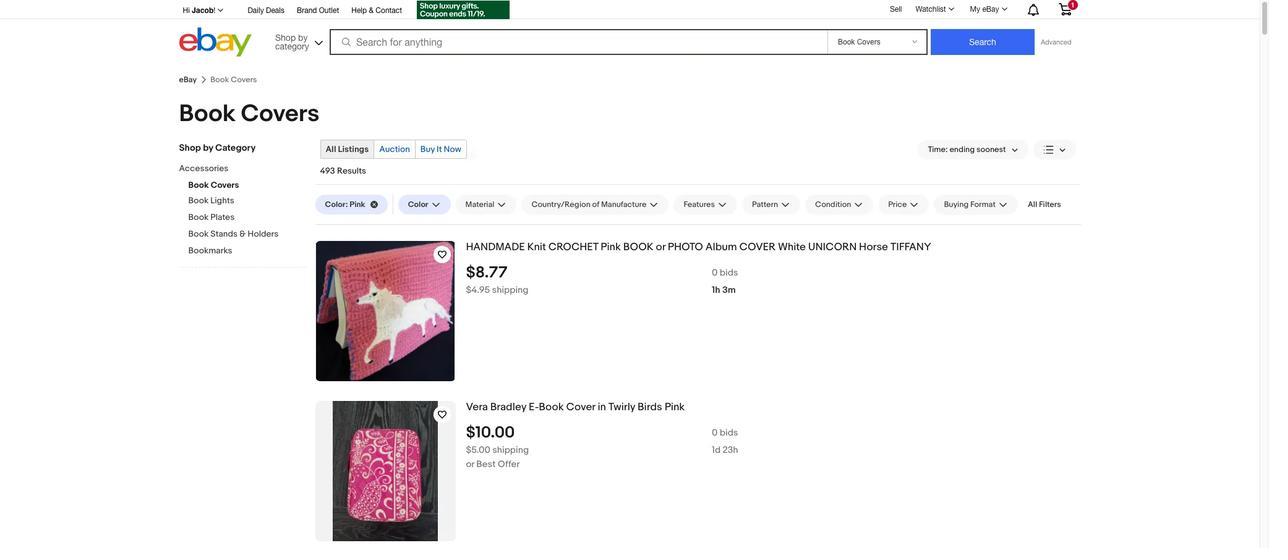 Task type: vqa. For each thing, say whether or not it's contained in the screenshot.
THE SEARCH FOR ANYTHING 'text field'
yes



Task type: describe. For each thing, give the bounding box(es) containing it.
outlet
[[319, 6, 339, 15]]

soonest
[[977, 145, 1006, 155]]

book left lights
[[188, 196, 209, 206]]

bookmarks
[[188, 246, 232, 256]]

help
[[352, 6, 367, 15]]

of
[[592, 200, 600, 210]]

color
[[408, 200, 428, 210]]

shop for shop by category
[[179, 142, 201, 154]]

color: pink
[[325, 200, 365, 210]]

or inside handmade knit crochet pink book or photo album cover white unicorn horse tiffany link
[[656, 241, 666, 254]]

book down accessories
[[188, 180, 209, 191]]

buy it now
[[421, 144, 461, 155]]

color:
[[325, 200, 348, 210]]

accessories
[[179, 163, 229, 174]]

493 results
[[320, 166, 366, 176]]

listings
[[338, 144, 369, 155]]

$4.95
[[466, 284, 490, 296]]

format
[[971, 200, 996, 210]]

$5.00
[[466, 445, 491, 456]]

book left "plates"
[[188, 212, 209, 223]]

1d
[[712, 445, 721, 456]]

buying format
[[944, 200, 996, 210]]

all filters button
[[1023, 195, 1066, 215]]

handmade knit crochet pink book or photo album cover white unicorn horse tiffany link
[[466, 241, 1081, 254]]

book lights link
[[188, 196, 306, 207]]

view: list view image
[[1043, 143, 1066, 156]]

1h 3m
[[712, 284, 736, 296]]

material button
[[456, 195, 517, 215]]

color button
[[398, 195, 451, 215]]

handmade knit crochet pink book or photo album cover white unicorn horse tiffany
[[466, 241, 932, 254]]

in
[[598, 402, 606, 414]]

all listings
[[326, 144, 369, 155]]

ebay inside account navigation
[[983, 5, 999, 14]]

filters
[[1039, 200, 1061, 210]]

knit
[[527, 241, 546, 254]]

& inside accessories book covers book lights book plates book stands & holders bookmarks
[[240, 229, 246, 239]]

vera
[[466, 402, 488, 414]]

vera bradley e-book cover in twirly birds pink image
[[333, 402, 438, 542]]

pattern
[[752, 200, 778, 210]]

time: ending soonest
[[928, 145, 1006, 155]]

bids for 0 bids $5.00 shipping
[[720, 427, 738, 439]]

plates
[[211, 212, 235, 223]]

3m
[[723, 284, 736, 296]]

crochet
[[549, 241, 599, 254]]

album
[[706, 241, 737, 254]]

time: ending soonest button
[[918, 140, 1029, 160]]

auction
[[379, 144, 410, 155]]

condition
[[815, 200, 851, 210]]

manufacture
[[601, 200, 647, 210]]

0 bids $4.95 shipping
[[466, 267, 738, 296]]

book plates link
[[188, 212, 306, 224]]

by for category
[[203, 142, 213, 154]]

account navigation
[[176, 0, 1081, 21]]

book
[[624, 241, 654, 254]]

get the coupon image
[[417, 1, 510, 19]]

0 horizontal spatial pink
[[350, 200, 365, 210]]

bookmarks link
[[188, 246, 306, 257]]

none submit inside shop by category banner
[[931, 29, 1035, 55]]

1
[[1071, 1, 1075, 9]]

time:
[[928, 145, 948, 155]]

0 bids $5.00 shipping
[[466, 427, 738, 456]]

offer
[[498, 459, 520, 471]]

cover
[[566, 402, 596, 414]]

hi
[[183, 6, 190, 15]]

horse
[[859, 241, 888, 254]]

advanced link
[[1035, 30, 1078, 54]]

0 vertical spatial covers
[[241, 100, 320, 129]]

lights
[[211, 196, 234, 206]]

shop by category
[[275, 32, 309, 51]]

book up 'shop by category'
[[179, 100, 236, 129]]

book stands & holders link
[[188, 229, 306, 241]]

brand outlet
[[297, 6, 339, 15]]

& inside account navigation
[[369, 6, 374, 15]]

or inside 1d 23h or best offer
[[466, 459, 475, 471]]

features
[[684, 200, 715, 210]]

0 for 0 bids $4.95 shipping
[[712, 267, 718, 279]]

Search for anything text field
[[332, 30, 825, 54]]

best
[[477, 459, 496, 471]]

buying format button
[[934, 195, 1018, 215]]

493
[[320, 166, 335, 176]]

1h
[[712, 284, 721, 296]]

2 vertical spatial pink
[[665, 402, 685, 414]]

daily
[[248, 6, 264, 15]]

23h
[[723, 445, 738, 456]]

shop by category button
[[270, 28, 325, 54]]

brand outlet link
[[297, 4, 339, 18]]

country/region
[[532, 200, 591, 210]]



Task type: locate. For each thing, give the bounding box(es) containing it.
e-
[[529, 402, 539, 414]]

stands
[[211, 229, 238, 239]]

pattern button
[[742, 195, 801, 215]]

0 vertical spatial all
[[326, 144, 336, 155]]

1 vertical spatial by
[[203, 142, 213, 154]]

1 horizontal spatial by
[[298, 32, 308, 42]]

shop up accessories
[[179, 142, 201, 154]]

contact
[[376, 6, 402, 15]]

None submit
[[931, 29, 1035, 55]]

1 horizontal spatial &
[[369, 6, 374, 15]]

all left filters
[[1028, 200, 1038, 210]]

watchlist link
[[909, 2, 960, 17]]

or right book
[[656, 241, 666, 254]]

1 horizontal spatial or
[[656, 241, 666, 254]]

0 for 0 bids $5.00 shipping
[[712, 427, 718, 439]]

1 vertical spatial shop
[[179, 142, 201, 154]]

0 inside the 0 bids $4.95 shipping
[[712, 267, 718, 279]]

vera bradley e-book cover in twirly birds pink link
[[466, 402, 1081, 414]]

category
[[215, 142, 256, 154]]

book left "cover"
[[539, 402, 564, 414]]

bradley
[[490, 402, 527, 414]]

0 horizontal spatial covers
[[211, 180, 239, 191]]

1 link
[[1051, 0, 1079, 18]]

advanced
[[1041, 38, 1072, 46]]

shop by category banner
[[176, 0, 1081, 60]]

help & contact
[[352, 6, 402, 15]]

by up accessories
[[203, 142, 213, 154]]

it
[[437, 144, 442, 155]]

or left the best
[[466, 459, 475, 471]]

2 bids from the top
[[720, 427, 738, 439]]

shipping inside 0 bids $5.00 shipping
[[493, 445, 529, 456]]

brand
[[297, 6, 317, 15]]

pink right the color:
[[350, 200, 365, 210]]

1 vertical spatial or
[[466, 459, 475, 471]]

auction link
[[374, 140, 415, 158]]

price button
[[879, 195, 930, 215]]

accessories book covers book lights book plates book stands & holders bookmarks
[[179, 163, 279, 256]]

sell link
[[885, 5, 908, 13]]

shop inside shop by category
[[275, 32, 296, 42]]

deals
[[266, 6, 285, 15]]

$8.77
[[466, 263, 508, 283]]

shop for shop by category
[[275, 32, 296, 42]]

book covers
[[179, 100, 320, 129]]

photo
[[668, 241, 703, 254]]

pink left book
[[601, 241, 621, 254]]

all for all listings
[[326, 144, 336, 155]]

ebay link
[[179, 75, 197, 85]]

by inside shop by category
[[298, 32, 308, 42]]

1 vertical spatial 0
[[712, 427, 718, 439]]

white
[[778, 241, 806, 254]]

bids inside 0 bids $5.00 shipping
[[720, 427, 738, 439]]

1 horizontal spatial shop
[[275, 32, 296, 42]]

0 horizontal spatial ebay
[[179, 75, 197, 85]]

0 inside 0 bids $5.00 shipping
[[712, 427, 718, 439]]

country/region of manufacture button
[[522, 195, 669, 215]]

bids
[[720, 267, 738, 279], [720, 427, 738, 439]]

ebay
[[983, 5, 999, 14], [179, 75, 197, 85]]

0 vertical spatial by
[[298, 32, 308, 42]]

& right help
[[369, 6, 374, 15]]

hi jacob !
[[183, 6, 216, 15]]

book up bookmarks
[[188, 229, 209, 239]]

1 horizontal spatial pink
[[601, 241, 621, 254]]

my
[[970, 5, 981, 14]]

bids for 0 bids $4.95 shipping
[[720, 267, 738, 279]]

condition button
[[806, 195, 874, 215]]

my ebay
[[970, 5, 999, 14]]

bids up 23h
[[720, 427, 738, 439]]

vera bradley e-book cover in twirly birds pink
[[466, 402, 685, 414]]

1 vertical spatial ebay
[[179, 75, 197, 85]]

results
[[337, 166, 366, 176]]

all inside button
[[1028, 200, 1038, 210]]

all for all filters
[[1028, 200, 1038, 210]]

all filters
[[1028, 200, 1061, 210]]

sell
[[890, 5, 902, 13]]

by down brand
[[298, 32, 308, 42]]

0
[[712, 267, 718, 279], [712, 427, 718, 439]]

covers inside accessories book covers book lights book plates book stands & holders bookmarks
[[211, 180, 239, 191]]

price
[[889, 200, 907, 210]]

&
[[369, 6, 374, 15], [240, 229, 246, 239]]

2 0 from the top
[[712, 427, 718, 439]]

all listings link
[[321, 140, 374, 158]]

shipping inside the 0 bids $4.95 shipping
[[492, 284, 529, 296]]

buy it now link
[[416, 140, 466, 158]]

shipping for $5.00
[[493, 445, 529, 456]]

1 vertical spatial &
[[240, 229, 246, 239]]

0 vertical spatial shop
[[275, 32, 296, 42]]

0 vertical spatial pink
[[350, 200, 365, 210]]

bids inside the 0 bids $4.95 shipping
[[720, 267, 738, 279]]

shipping up offer
[[493, 445, 529, 456]]

0 up 1h at the right of page
[[712, 267, 718, 279]]

daily deals
[[248, 6, 285, 15]]

by for category
[[298, 32, 308, 42]]

unicorn
[[808, 241, 857, 254]]

jacob
[[192, 6, 214, 15]]

0 up 1d
[[712, 427, 718, 439]]

0 horizontal spatial &
[[240, 229, 246, 239]]

1 horizontal spatial covers
[[241, 100, 320, 129]]

handmade knit crochet pink book or photo album cover white unicorn horse tiffany image
[[316, 241, 455, 382]]

0 vertical spatial or
[[656, 241, 666, 254]]

2 horizontal spatial pink
[[665, 402, 685, 414]]

0 horizontal spatial by
[[203, 142, 213, 154]]

0 vertical spatial ebay
[[983, 5, 999, 14]]

all
[[326, 144, 336, 155], [1028, 200, 1038, 210]]

pink right birds
[[665, 402, 685, 414]]

!
[[214, 6, 216, 15]]

shipping
[[492, 284, 529, 296], [493, 445, 529, 456]]

1 vertical spatial covers
[[211, 180, 239, 191]]

shipping down $8.77
[[492, 284, 529, 296]]

1 bids from the top
[[720, 267, 738, 279]]

watchlist
[[916, 5, 946, 14]]

$10.00
[[466, 424, 515, 443]]

0 horizontal spatial or
[[466, 459, 475, 471]]

category
[[275, 41, 309, 51]]

covers up lights
[[211, 180, 239, 191]]

& down book plates link
[[240, 229, 246, 239]]

1 vertical spatial shipping
[[493, 445, 529, 456]]

material
[[466, 200, 495, 210]]

shipping for $4.95
[[492, 284, 529, 296]]

0 horizontal spatial all
[[326, 144, 336, 155]]

twirly
[[609, 402, 636, 414]]

bids up 3m
[[720, 267, 738, 279]]

0 vertical spatial shipping
[[492, 284, 529, 296]]

1 0 from the top
[[712, 267, 718, 279]]

1 horizontal spatial ebay
[[983, 5, 999, 14]]

by
[[298, 32, 308, 42], [203, 142, 213, 154]]

0 vertical spatial 0
[[712, 267, 718, 279]]

covers up category
[[241, 100, 320, 129]]

book
[[179, 100, 236, 129], [188, 180, 209, 191], [188, 196, 209, 206], [188, 212, 209, 223], [188, 229, 209, 239], [539, 402, 564, 414]]

ending
[[950, 145, 975, 155]]

0 vertical spatial &
[[369, 6, 374, 15]]

buy
[[421, 144, 435, 155]]

shop down deals
[[275, 32, 296, 42]]

all up 493
[[326, 144, 336, 155]]

0 vertical spatial bids
[[720, 267, 738, 279]]

1 vertical spatial all
[[1028, 200, 1038, 210]]

features button
[[674, 195, 738, 215]]

birds
[[638, 402, 662, 414]]

country/region of manufacture
[[532, 200, 647, 210]]

1d 23h or best offer
[[466, 445, 738, 471]]

1 vertical spatial bids
[[720, 427, 738, 439]]

1 vertical spatial pink
[[601, 241, 621, 254]]

tiffany
[[891, 241, 932, 254]]

1 horizontal spatial all
[[1028, 200, 1038, 210]]

buying
[[944, 200, 969, 210]]

holders
[[248, 229, 279, 239]]

0 horizontal spatial shop
[[179, 142, 201, 154]]



